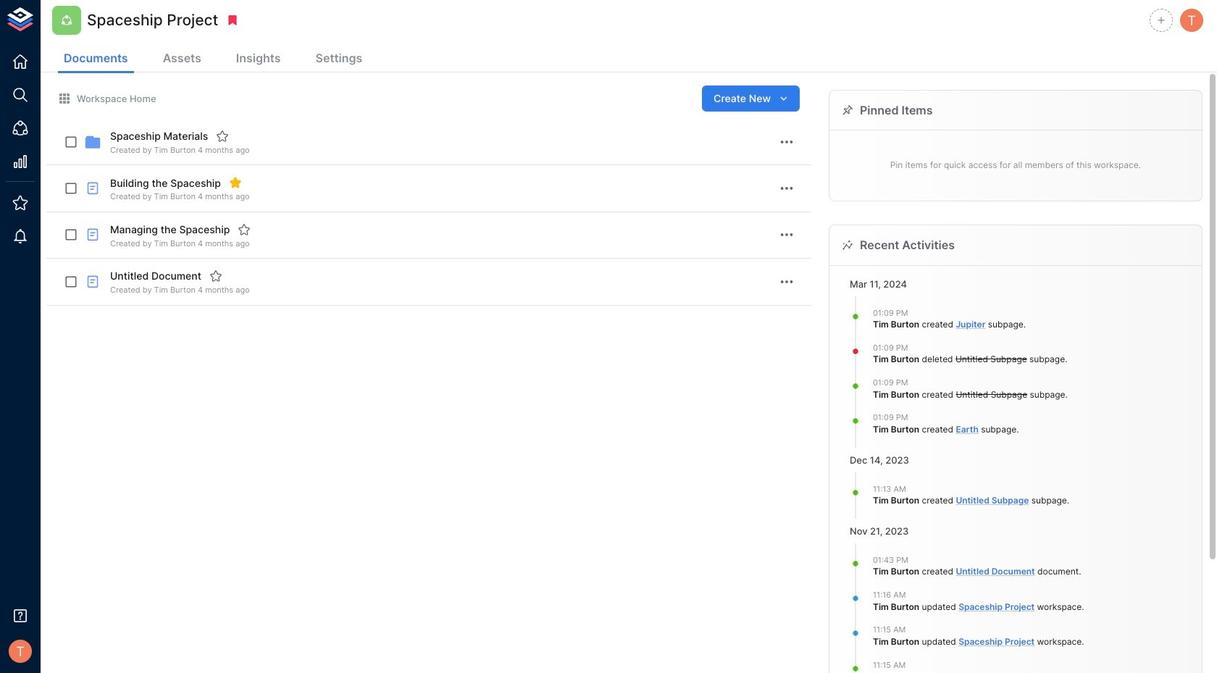 Task type: vqa. For each thing, say whether or not it's contained in the screenshot.
remove bookmark image
yes



Task type: locate. For each thing, give the bounding box(es) containing it.
1 horizontal spatial favorite image
[[238, 223, 251, 236]]

remove bookmark image
[[226, 14, 239, 27]]

favorite image down the remove favorite icon
[[238, 223, 251, 236]]

favorite image
[[216, 130, 229, 143], [238, 223, 251, 236]]

0 vertical spatial favorite image
[[216, 130, 229, 143]]

0 horizontal spatial favorite image
[[216, 130, 229, 143]]

favorite image up the remove favorite icon
[[216, 130, 229, 143]]

1 vertical spatial favorite image
[[238, 223, 251, 236]]

remove favorite image
[[229, 176, 242, 189]]



Task type: describe. For each thing, give the bounding box(es) containing it.
favorite image
[[209, 270, 222, 283]]



